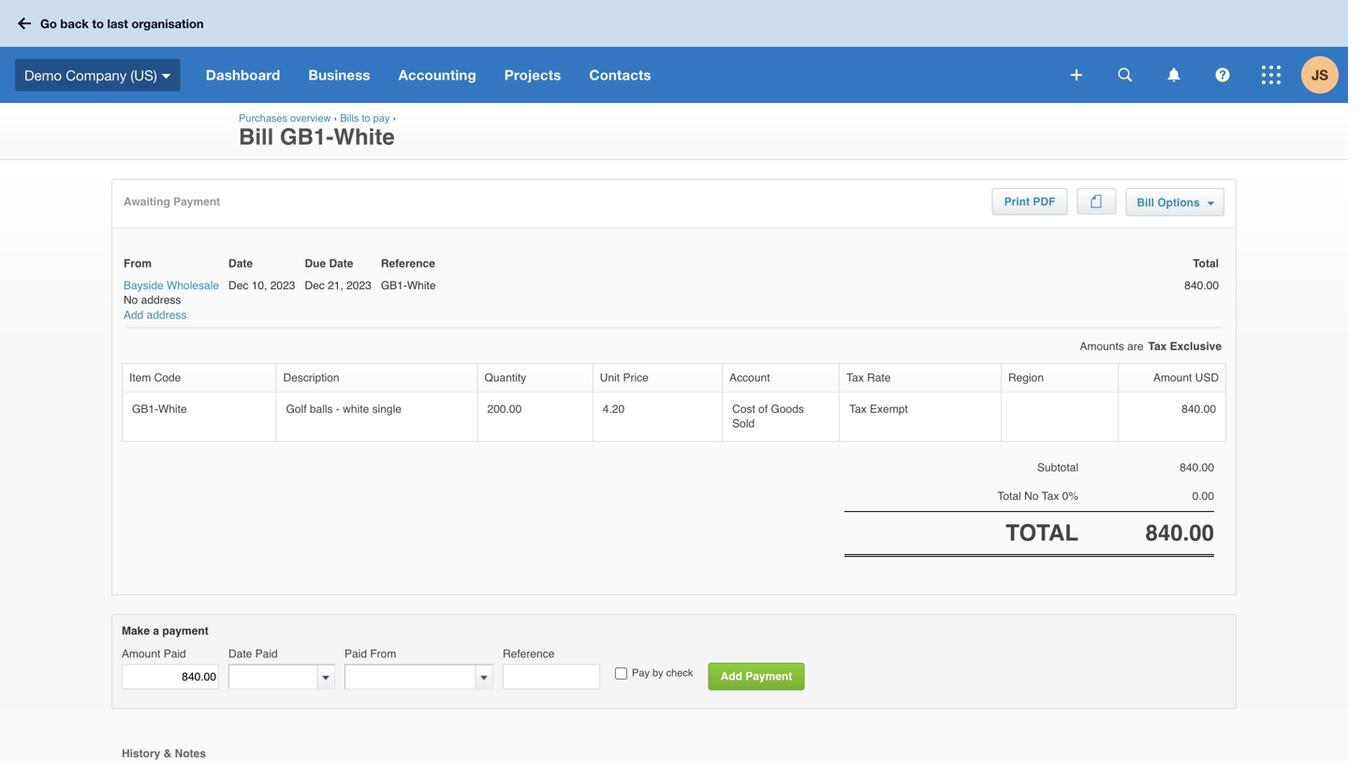 Task type: describe. For each thing, give the bounding box(es) containing it.
back
[[60, 16, 89, 31]]

wholesale
[[167, 279, 219, 292]]

quantity
[[485, 371, 526, 384]]

paid for amount paid
[[164, 648, 186, 661]]

make a payment
[[122, 625, 209, 638]]

subtotal
[[1037, 461, 1079, 474]]

are
[[1127, 340, 1144, 353]]

Date Paid text field
[[229, 665, 317, 689]]

golf
[[286, 403, 307, 416]]

tax left 0%
[[1042, 490, 1059, 503]]

bills
[[340, 112, 359, 124]]

date dec 10, 2023 due date dec 21, 2023 reference gb1-white
[[228, 257, 436, 292]]

balls
[[310, 403, 333, 416]]

1 2023 from the left
[[270, 279, 295, 292]]

total
[[1006, 520, 1079, 546]]

payment
[[162, 625, 209, 638]]

paid from
[[345, 648, 396, 661]]

purchases overview › bills to pay › bill gb1-white
[[239, 112, 399, 150]]

accounting
[[398, 66, 476, 83]]

banner containing dashboard
[[0, 0, 1348, 103]]

2 horizontal spatial svg image
[[1262, 66, 1281, 84]]

amounts are tax exclusive
[[1080, 340, 1222, 353]]

Amount Paid text field
[[122, 664, 219, 690]]

contacts button
[[575, 47, 665, 103]]

projects
[[504, 66, 561, 83]]

&
[[164, 747, 172, 760]]

to inside banner
[[92, 16, 104, 31]]

business
[[308, 66, 370, 83]]

print pdf
[[1004, 195, 1055, 208]]

to inside purchases overview › bills to pay › bill gb1-white
[[362, 112, 370, 124]]

check
[[666, 667, 693, 679]]

1 horizontal spatial add
[[721, 670, 742, 683]]

(us)
[[130, 67, 157, 83]]

amount paid
[[122, 648, 186, 661]]

bill options
[[1137, 196, 1203, 209]]

history
[[122, 747, 160, 760]]

add inside from bayside wholesale no address add address
[[124, 308, 144, 321]]

rate
[[867, 371, 891, 384]]

1 vertical spatial no
[[1024, 490, 1039, 503]]

tax rate
[[847, 371, 891, 384]]

history & notes
[[122, 747, 206, 760]]

total no tax 0%
[[998, 490, 1079, 503]]

accounting button
[[384, 47, 490, 103]]

0 vertical spatial address
[[141, 294, 181, 307]]

region
[[1008, 371, 1044, 384]]

last
[[107, 16, 128, 31]]

unit
[[600, 371, 620, 384]]

sold
[[732, 417, 755, 430]]

2 dec from the left
[[305, 279, 325, 292]]

add payment link
[[708, 663, 805, 691]]

2 2023 from the left
[[347, 279, 372, 292]]

demo company (us)
[[24, 67, 157, 83]]

1 vertical spatial from
[[370, 648, 396, 661]]

10,
[[252, 279, 267, 292]]

paid for date paid
[[255, 648, 278, 661]]

options
[[1158, 196, 1200, 209]]

js button
[[1301, 47, 1348, 103]]

amount for amount paid
[[122, 648, 160, 661]]

2 › from the left
[[393, 112, 396, 124]]

total for total 840.00
[[1193, 257, 1219, 270]]

go
[[40, 16, 57, 31]]

awaiting payment
[[124, 195, 220, 208]]

4.20
[[603, 403, 625, 416]]

date for date paid
[[228, 648, 252, 661]]

overview
[[290, 112, 331, 124]]

Pay by check checkbox
[[615, 668, 627, 680]]

200.00
[[487, 403, 522, 416]]

bills to pay link
[[340, 112, 390, 124]]

tax exempt
[[849, 403, 908, 416]]

due
[[305, 257, 326, 270]]

cost
[[732, 403, 755, 416]]

pay by check
[[632, 667, 693, 679]]

purchases
[[239, 112, 287, 124]]

pay
[[632, 667, 650, 679]]

demo company (us) button
[[0, 47, 192, 103]]

cost of goods sold
[[732, 403, 804, 430]]

1 dec from the left
[[228, 279, 248, 292]]

from bayside wholesale no address add address
[[124, 257, 219, 321]]

business button
[[294, 47, 384, 103]]



Task type: locate. For each thing, give the bounding box(es) containing it.
no up total
[[1024, 490, 1039, 503]]

tax right are
[[1148, 340, 1167, 353]]

0 horizontal spatial reference
[[381, 257, 435, 270]]

svg image
[[1262, 66, 1281, 84], [1168, 68, 1180, 82], [162, 74, 171, 78]]

1 horizontal spatial payment
[[745, 670, 792, 683]]

go back to last organisation link
[[11, 7, 215, 40]]

company
[[66, 67, 127, 83]]

1 vertical spatial total
[[998, 490, 1021, 503]]

unit price
[[600, 371, 649, 384]]

dec
[[228, 279, 248, 292], [305, 279, 325, 292]]

0 horizontal spatial ›
[[334, 112, 337, 124]]

bayside
[[124, 279, 164, 292]]

0 vertical spatial payment
[[173, 195, 220, 208]]

date
[[228, 257, 253, 270], [329, 257, 353, 270], [228, 648, 252, 661]]

date paid
[[228, 648, 278, 661]]

payment for add payment
[[745, 670, 792, 683]]

description
[[283, 371, 339, 384]]

total inside total 840.00
[[1193, 257, 1219, 270]]

0 horizontal spatial from
[[124, 257, 152, 270]]

1 vertical spatial payment
[[745, 670, 792, 683]]

dashboard link
[[192, 47, 294, 103]]

gb1-white
[[132, 403, 187, 416]]

› left 'bills'
[[334, 112, 337, 124]]

amount down make
[[122, 648, 160, 661]]

pdf
[[1033, 195, 1055, 208]]

Reference text field
[[503, 664, 600, 690]]

0 vertical spatial amount
[[1153, 371, 1192, 384]]

0 horizontal spatial 2023
[[270, 279, 295, 292]]

total
[[1193, 257, 1219, 270], [998, 490, 1021, 503]]

add right check
[[721, 670, 742, 683]]

1 horizontal spatial total
[[1193, 257, 1219, 270]]

1 horizontal spatial paid
[[255, 648, 278, 661]]

-
[[336, 403, 340, 416]]

item
[[129, 371, 151, 384]]

1 › from the left
[[334, 112, 337, 124]]

1 horizontal spatial no
[[1024, 490, 1039, 503]]

1 paid from the left
[[164, 648, 186, 661]]

1 vertical spatial white
[[407, 279, 436, 292]]

1 horizontal spatial amount
[[1153, 371, 1192, 384]]

account
[[730, 371, 770, 384]]

payment right check
[[745, 670, 792, 683]]

exclusive
[[1170, 340, 1222, 353]]

1 vertical spatial bill
[[1137, 196, 1154, 209]]

golf balls - white single
[[286, 403, 402, 416]]

2023 right '21,'
[[347, 279, 372, 292]]

paid
[[164, 648, 186, 661], [255, 648, 278, 661], [345, 648, 367, 661]]

amount for amount usd
[[1153, 371, 1192, 384]]

payment right awaiting
[[173, 195, 220, 208]]

notes
[[175, 747, 206, 760]]

1 vertical spatial reference
[[503, 648, 555, 661]]

dashboard
[[206, 66, 280, 83]]

add
[[124, 308, 144, 321], [721, 670, 742, 683]]

a
[[153, 625, 159, 638]]

0%
[[1062, 490, 1079, 503]]

0 vertical spatial gb1-
[[280, 124, 334, 150]]

gb1- left 'bills'
[[280, 124, 334, 150]]

demo
[[24, 67, 62, 83]]

gb1- inside purchases overview › bills to pay › bill gb1-white
[[280, 124, 334, 150]]

tax left rate
[[847, 371, 864, 384]]

2 horizontal spatial white
[[407, 279, 436, 292]]

None text field
[[345, 665, 476, 689]]

usd
[[1195, 371, 1219, 384]]

1 horizontal spatial to
[[362, 112, 370, 124]]

0 horizontal spatial total
[[998, 490, 1021, 503]]

reference inside date dec 10, 2023 due date dec 21, 2023 reference gb1-white
[[381, 257, 435, 270]]

to left the last
[[92, 16, 104, 31]]

amounts
[[1080, 340, 1124, 353]]

of
[[759, 403, 768, 416]]

1 horizontal spatial svg image
[[1168, 68, 1180, 82]]

bill
[[239, 124, 274, 150], [1137, 196, 1154, 209]]

0 horizontal spatial to
[[92, 16, 104, 31]]

1 vertical spatial address
[[147, 308, 187, 321]]

bill left overview
[[239, 124, 274, 150]]

date up date paid text box
[[228, 648, 252, 661]]

0 horizontal spatial bill
[[239, 124, 274, 150]]

2 horizontal spatial gb1-
[[381, 279, 407, 292]]

amount
[[1153, 371, 1192, 384], [122, 648, 160, 661]]

0 vertical spatial white
[[334, 124, 395, 150]]

add address link
[[124, 308, 187, 322]]

0 vertical spatial add
[[124, 308, 144, 321]]

make
[[122, 625, 150, 638]]

0 horizontal spatial amount
[[122, 648, 160, 661]]

1 horizontal spatial bill
[[1137, 196, 1154, 209]]

2023
[[270, 279, 295, 292], [347, 279, 372, 292]]

1 horizontal spatial from
[[370, 648, 396, 661]]

840.00 up 0.00
[[1180, 461, 1214, 474]]

tax
[[1148, 340, 1167, 353], [847, 371, 864, 384], [849, 403, 867, 416], [1042, 490, 1059, 503]]

2 horizontal spatial paid
[[345, 648, 367, 661]]

payment
[[173, 195, 220, 208], [745, 670, 792, 683]]

white
[[343, 403, 369, 416]]

price
[[623, 371, 649, 384]]

total down options at right top
[[1193, 257, 1219, 270]]

1 horizontal spatial gb1-
[[280, 124, 334, 150]]

total up total
[[998, 490, 1021, 503]]

1 horizontal spatial ›
[[393, 112, 396, 124]]

add down bayside
[[124, 308, 144, 321]]

total for total no tax 0%
[[998, 490, 1021, 503]]

date up '21,'
[[329, 257, 353, 270]]

0 horizontal spatial payment
[[173, 195, 220, 208]]

awaiting
[[124, 195, 170, 208]]

1 vertical spatial amount
[[122, 648, 160, 661]]

white right '21,'
[[407, 279, 436, 292]]

reference up reference text box
[[503, 648, 555, 661]]

1 horizontal spatial dec
[[305, 279, 325, 292]]

banner
[[0, 0, 1348, 103]]

0 vertical spatial bill
[[239, 124, 274, 150]]

dec left '21,'
[[305, 279, 325, 292]]

0 vertical spatial to
[[92, 16, 104, 31]]

exempt
[[870, 403, 908, 416]]

0 horizontal spatial white
[[158, 403, 187, 416]]

2 paid from the left
[[255, 648, 278, 661]]

bill inside purchases overview › bills to pay › bill gb1-white
[[239, 124, 274, 150]]

0 horizontal spatial no
[[124, 294, 138, 307]]

white right overview
[[334, 124, 395, 150]]

contacts
[[589, 66, 651, 83]]

white down code
[[158, 403, 187, 416]]

svg image inside go back to last organisation link
[[18, 17, 31, 29]]

white
[[334, 124, 395, 150], [407, 279, 436, 292], [158, 403, 187, 416]]

gb1- down item
[[132, 403, 158, 416]]

purchases overview link
[[239, 112, 331, 124]]

goods
[[771, 403, 804, 416]]

3 paid from the left
[[345, 648, 367, 661]]

projects button
[[490, 47, 575, 103]]

0 horizontal spatial svg image
[[162, 74, 171, 78]]

amount left usd
[[1153, 371, 1192, 384]]

organisation
[[132, 16, 204, 31]]

2 vertical spatial white
[[158, 403, 187, 416]]

date up 10,
[[228, 257, 253, 270]]

0.00
[[1192, 490, 1214, 503]]

0 horizontal spatial paid
[[164, 648, 186, 661]]

0 vertical spatial reference
[[381, 257, 435, 270]]

svg image inside demo company (us) popup button
[[162, 74, 171, 78]]

gb1-
[[280, 124, 334, 150], [381, 279, 407, 292], [132, 403, 158, 416]]

print pdf link
[[993, 189, 1067, 214]]

2 vertical spatial gb1-
[[132, 403, 158, 416]]

total 840.00
[[1185, 257, 1219, 292]]

go back to last organisation
[[40, 16, 204, 31]]

date for date dec 10, 2023 due date dec 21, 2023 reference gb1-white
[[228, 257, 253, 270]]

bill left options at right top
[[1137, 196, 1154, 209]]

white inside purchases overview › bills to pay › bill gb1-white
[[334, 124, 395, 150]]

0 vertical spatial no
[[124, 294, 138, 307]]

tax left exempt
[[849, 403, 867, 416]]

1 horizontal spatial reference
[[503, 648, 555, 661]]

by
[[653, 667, 663, 679]]

print
[[1004, 195, 1030, 208]]

svg image
[[18, 17, 31, 29], [1118, 68, 1132, 82], [1216, 68, 1230, 82], [1071, 69, 1082, 81]]

bayside wholesale link
[[124, 279, 219, 293]]

gb1- right '21,'
[[381, 279, 407, 292]]

840.00 down 0.00
[[1146, 520, 1214, 546]]

to
[[92, 16, 104, 31], [362, 112, 370, 124]]

840.00 up the exclusive
[[1185, 279, 1219, 292]]

0 vertical spatial from
[[124, 257, 152, 270]]

address up add address link
[[141, 294, 181, 307]]

js
[[1312, 66, 1329, 83]]

1 vertical spatial gb1-
[[381, 279, 407, 292]]

0 horizontal spatial gb1-
[[132, 403, 158, 416]]

code
[[154, 371, 181, 384]]

1 horizontal spatial white
[[334, 124, 395, 150]]

no down bayside
[[124, 294, 138, 307]]

1 vertical spatial to
[[362, 112, 370, 124]]

single
[[372, 403, 402, 416]]

1 vertical spatial add
[[721, 670, 742, 683]]

pay
[[373, 112, 390, 124]]

reference
[[381, 257, 435, 270], [503, 648, 555, 661]]

no inside from bayside wholesale no address add address
[[124, 294, 138, 307]]

no
[[124, 294, 138, 307], [1024, 490, 1039, 503]]

from inside from bayside wholesale no address add address
[[124, 257, 152, 270]]

21,
[[328, 279, 343, 292]]

2023 right 10,
[[270, 279, 295, 292]]

reference right due
[[381, 257, 435, 270]]

dec left 10,
[[228, 279, 248, 292]]

address down bayside wholesale link at the top left of the page
[[147, 308, 187, 321]]

0 vertical spatial total
[[1193, 257, 1219, 270]]

amount usd
[[1153, 371, 1219, 384]]

to left pay
[[362, 112, 370, 124]]

white inside date dec 10, 2023 due date dec 21, 2023 reference gb1-white
[[407, 279, 436, 292]]

payment for awaiting payment
[[173, 195, 220, 208]]

0 horizontal spatial add
[[124, 308, 144, 321]]

840.00 down usd
[[1182, 403, 1216, 416]]

gb1- inside date dec 10, 2023 due date dec 21, 2023 reference gb1-white
[[381, 279, 407, 292]]

1 horizontal spatial 2023
[[347, 279, 372, 292]]

add payment
[[721, 670, 792, 683]]

› right pay
[[393, 112, 396, 124]]

item code
[[129, 371, 181, 384]]

0 horizontal spatial dec
[[228, 279, 248, 292]]



Task type: vqa. For each thing, say whether or not it's contained in the screenshot.
"Unit Price"
yes



